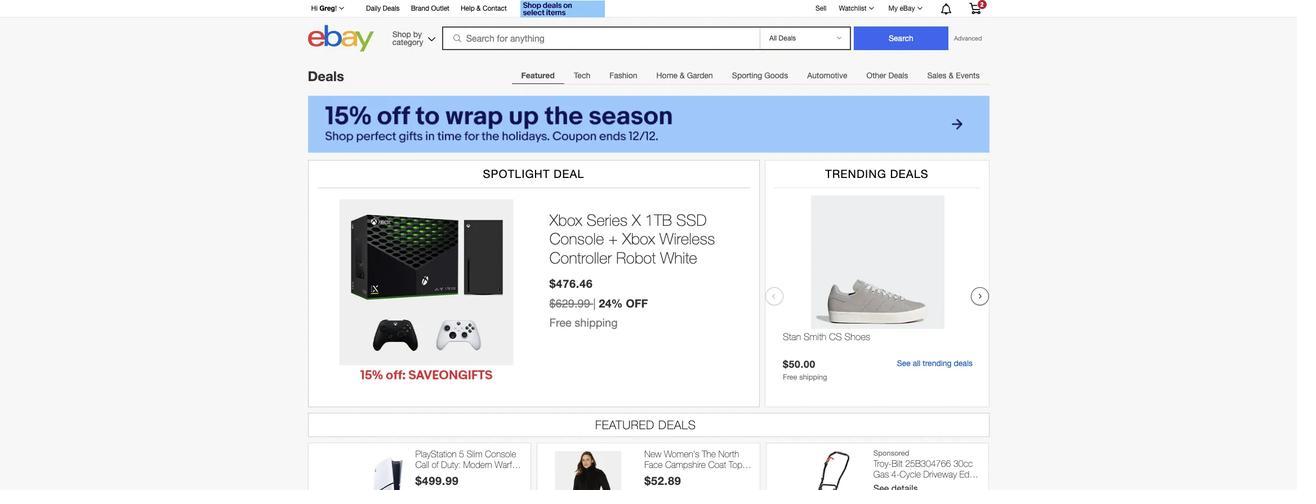 Task type: vqa. For each thing, say whether or not it's contained in the screenshot.
Feedback
no



Task type: locate. For each thing, give the bounding box(es) containing it.
hi
[[311, 5, 318, 12]]

events
[[956, 71, 980, 80]]

deals link
[[308, 68, 344, 84]]

account navigation
[[305, 0, 989, 19]]

deals for other deals
[[889, 71, 908, 80]]

trending
[[923, 359, 951, 368]]

deals inside "other deals" link
[[889, 71, 908, 80]]

$499.99
[[415, 474, 459, 487]]

cycle
[[900, 469, 921, 479]]

0 horizontal spatial new
[[644, 449, 662, 459]]

0 vertical spatial free shipping
[[549, 316, 618, 329]]

1 horizontal spatial shipping
[[799, 373, 827, 381]]

trending deals
[[825, 167, 929, 180]]

campshire
[[665, 460, 706, 470]]

0 horizontal spatial shipping
[[575, 316, 618, 329]]

featured inside 'link'
[[521, 70, 555, 80]]

2
[[980, 1, 984, 8]]

0 horizontal spatial featured
[[521, 70, 555, 80]]

category
[[392, 37, 423, 46]]

fashion link
[[600, 64, 647, 87]]

get an extra 15% off image
[[520, 1, 605, 17]]

0 horizontal spatial console
[[485, 449, 516, 459]]

new up face
[[644, 449, 662, 459]]

1 vertical spatial free
[[783, 373, 797, 381]]

1 vertical spatial console
[[485, 449, 516, 459]]

$52.89
[[644, 474, 681, 487]]

free shipping down |
[[549, 316, 618, 329]]

sell
[[816, 4, 827, 12]]

sales & events link
[[918, 64, 989, 87]]

console up warfare
[[485, 449, 516, 459]]

shipping down |
[[575, 316, 618, 329]]

help & contact link
[[461, 3, 507, 15]]

full
[[672, 470, 684, 481]]

0 vertical spatial new
[[644, 449, 662, 459]]

1 horizontal spatial featured
[[595, 418, 655, 431]]

shipping down $50.00
[[799, 373, 827, 381]]

&
[[477, 5, 481, 12], [680, 71, 685, 80], [949, 71, 954, 80]]

bilt
[[892, 458, 903, 469]]

iii
[[415, 470, 420, 481]]

goods
[[764, 71, 788, 80]]

1 vertical spatial xbox
[[622, 229, 655, 248]]

deals for featured deals
[[659, 418, 696, 431]]

none submit inside shop by category banner
[[854, 26, 949, 50]]

hi greg !
[[311, 4, 337, 12]]

help & contact
[[461, 5, 507, 12]]

& for events
[[949, 71, 954, 80]]

deals inside daily deals link
[[383, 5, 400, 12]]

featured left tech
[[521, 70, 555, 80]]

series
[[587, 211, 628, 229]]

driveway
[[923, 469, 957, 479]]

my ebay
[[889, 5, 915, 12]]

console up controller
[[549, 229, 604, 248]]

24%
[[599, 296, 623, 310]]

brand
[[411, 5, 429, 12]]

white
[[660, 248, 697, 267]]

1 vertical spatial new
[[874, 480, 891, 490]]

deals
[[954, 359, 973, 368]]

new
[[644, 449, 662, 459], [874, 480, 891, 490]]

console
[[549, 229, 604, 248], [485, 449, 516, 459]]

free shipping down $50.00
[[783, 373, 827, 381]]

featured link
[[512, 64, 564, 87]]

daily
[[366, 5, 381, 12]]

0 horizontal spatial xbox
[[549, 211, 582, 229]]

& right home
[[680, 71, 685, 80]]

1 horizontal spatial &
[[680, 71, 685, 80]]

& right help
[[477, 5, 481, 12]]

2 horizontal spatial &
[[949, 71, 954, 80]]

call
[[415, 460, 429, 470]]

duty:
[[441, 460, 461, 470]]

garden
[[687, 71, 713, 80]]

free down $50.00
[[783, 373, 797, 381]]

1tb
[[645, 211, 672, 229]]

tech link
[[564, 64, 600, 87]]

xbox series x 1tb ssd console + xbox wireless controller robot white
[[549, 211, 715, 267]]

automotive
[[807, 71, 847, 80]]

zip
[[686, 470, 698, 481]]

Search for anything text field
[[444, 28, 758, 49]]

jacket
[[700, 470, 725, 481]]

xbox series x 1tb ssd console + xbox wireless controller robot white link
[[549, 211, 748, 267]]

playstation
[[415, 449, 457, 459]]

modern
[[463, 460, 492, 470]]

featured up face
[[595, 418, 655, 431]]

1 vertical spatial featured
[[595, 418, 655, 431]]

0 vertical spatial console
[[549, 229, 604, 248]]

xbox
[[549, 211, 582, 229], [622, 229, 655, 248]]

new down gas
[[874, 480, 891, 490]]

bundle
[[423, 470, 449, 481]]

1 horizontal spatial free shipping
[[783, 373, 827, 381]]

1 vertical spatial shipping
[[799, 373, 827, 381]]

featured
[[521, 70, 555, 80], [595, 418, 655, 431]]

0 horizontal spatial free
[[549, 316, 572, 329]]

brand outlet link
[[411, 3, 449, 15]]

featured for featured
[[521, 70, 555, 80]]

2 link
[[962, 0, 988, 16]]

free down the $629.99
[[549, 316, 572, 329]]

None submit
[[854, 26, 949, 50]]

$629.99 | 24% off
[[549, 296, 648, 310]]

shop by category button
[[387, 25, 438, 49]]

0 vertical spatial shipping
[[575, 316, 618, 329]]

sell link
[[811, 4, 832, 12]]

contact
[[483, 5, 507, 12]]

0 horizontal spatial free shipping
[[549, 316, 618, 329]]

automotive link
[[798, 64, 857, 87]]

0 vertical spatial free
[[549, 316, 572, 329]]

!
[[335, 5, 337, 12]]

0 vertical spatial xbox
[[549, 211, 582, 229]]

1 horizontal spatial console
[[549, 229, 604, 248]]

controller
[[549, 248, 612, 267]]

& right sales
[[949, 71, 954, 80]]

& inside account 'navigation'
[[477, 5, 481, 12]]

my
[[889, 5, 898, 12]]

free
[[549, 316, 572, 329], [783, 373, 797, 381]]

1 vertical spatial free shipping
[[783, 373, 827, 381]]

north
[[719, 449, 739, 459]]

home & garden link
[[647, 64, 723, 87]]

watchlist link
[[833, 2, 879, 15]]

xbox up controller
[[549, 211, 582, 229]]

& for garden
[[680, 71, 685, 80]]

stan
[[783, 331, 801, 342]]

by
[[413, 30, 422, 39]]

0 vertical spatial featured
[[521, 70, 555, 80]]

warfare
[[495, 460, 524, 470]]

shop by category banner
[[305, 0, 989, 55]]

xbox down x
[[622, 229, 655, 248]]

home & garden
[[657, 71, 713, 80]]

1 horizontal spatial new
[[874, 480, 891, 490]]

sales
[[927, 71, 947, 80]]

0 horizontal spatial &
[[477, 5, 481, 12]]



Task type: describe. For each thing, give the bounding box(es) containing it.
deals for trending deals
[[890, 167, 929, 180]]

other deals
[[867, 71, 908, 80]]

edger
[[960, 469, 982, 479]]

stan smith cs shoes link
[[783, 331, 973, 357]]

help
[[461, 5, 475, 12]]

outlet
[[431, 5, 449, 12]]

sporting goods
[[732, 71, 788, 80]]

face
[[644, 460, 663, 470]]

+
[[609, 229, 618, 248]]

watchlist
[[839, 5, 867, 12]]

daily deals
[[366, 5, 400, 12]]

sponsored troy-bilt 25b304766 30cc gas 4-cycle driveway edger new
[[874, 449, 982, 490]]

console inside the xbox series x 1tb ssd console + xbox wireless controller robot white
[[549, 229, 604, 248]]

brand outlet
[[411, 5, 449, 12]]

15% off to wrap up the season shop perfect gifts in time for the holidays. coupon ends 12/12. image
[[308, 96, 989, 153]]

featured menu bar
[[512, 64, 989, 87]]

console inside playstation 5 slim console call of duty: modern warfare iii bundle
[[485, 449, 516, 459]]

my ebay link
[[882, 2, 927, 15]]

slim
[[467, 449, 483, 459]]

fleece
[[644, 470, 669, 481]]

cs
[[829, 331, 842, 342]]

greg
[[319, 4, 335, 12]]

playstation 5 slim console call of duty: modern warfare iii bundle
[[415, 449, 524, 481]]

shoes
[[844, 331, 870, 342]]

ssd
[[676, 211, 707, 229]]

sponsored
[[874, 449, 909, 457]]

30cc
[[954, 458, 973, 469]]

robot
[[616, 248, 656, 267]]

spotlight
[[483, 167, 550, 180]]

$629.99
[[549, 297, 590, 310]]

see all trending deals
[[897, 359, 973, 368]]

deal
[[554, 167, 584, 180]]

new inside new women's the north face campshire coat top fleece full zip jacket
[[644, 449, 662, 459]]

gas
[[874, 469, 889, 479]]

playstation 5 slim console call of duty: modern warfare iii bundle link
[[415, 449, 525, 481]]

fashion
[[610, 71, 637, 80]]

trending
[[825, 167, 887, 180]]

troy-
[[874, 458, 892, 469]]

women's
[[664, 449, 699, 459]]

advanced link
[[949, 27, 988, 50]]

sporting goods link
[[723, 64, 798, 87]]

other
[[867, 71, 886, 80]]

troy-bilt 25b304766 30cc gas 4-cycle driveway edger new link
[[874, 458, 983, 490]]

1 horizontal spatial free
[[783, 373, 797, 381]]

advanced
[[954, 35, 982, 42]]

all
[[913, 359, 920, 368]]

deals for daily deals
[[383, 5, 400, 12]]

shop by category
[[392, 30, 423, 46]]

$50.00
[[783, 358, 815, 370]]

coat
[[708, 460, 726, 470]]

off
[[626, 296, 648, 310]]

sporting
[[732, 71, 762, 80]]

see all trending deals link
[[897, 359, 973, 368]]

& for contact
[[477, 5, 481, 12]]

4-
[[892, 469, 900, 479]]

new inside sponsored troy-bilt 25b304766 30cc gas 4-cycle driveway edger new
[[874, 480, 891, 490]]

new women's the north face campshire coat top fleece full zip jacket
[[644, 449, 742, 481]]

featured tab list
[[512, 64, 989, 87]]

|
[[593, 297, 596, 310]]

featured for featured deals
[[595, 418, 655, 431]]

the
[[702, 449, 716, 459]]

stan smith cs shoes
[[783, 331, 870, 342]]

smith
[[804, 331, 826, 342]]

tech
[[574, 71, 590, 80]]

featured deals
[[595, 418, 696, 431]]

top
[[729, 460, 742, 470]]

1 horizontal spatial xbox
[[622, 229, 655, 248]]

25b304766
[[905, 458, 951, 469]]

$476.46
[[549, 276, 593, 290]]

sales & events
[[927, 71, 980, 80]]

x
[[632, 211, 641, 229]]

wireless
[[660, 229, 715, 248]]

spotlight deal
[[483, 167, 584, 180]]

see
[[897, 359, 910, 368]]

other deals link
[[857, 64, 918, 87]]

shop
[[392, 30, 411, 39]]

5
[[459, 449, 464, 459]]



